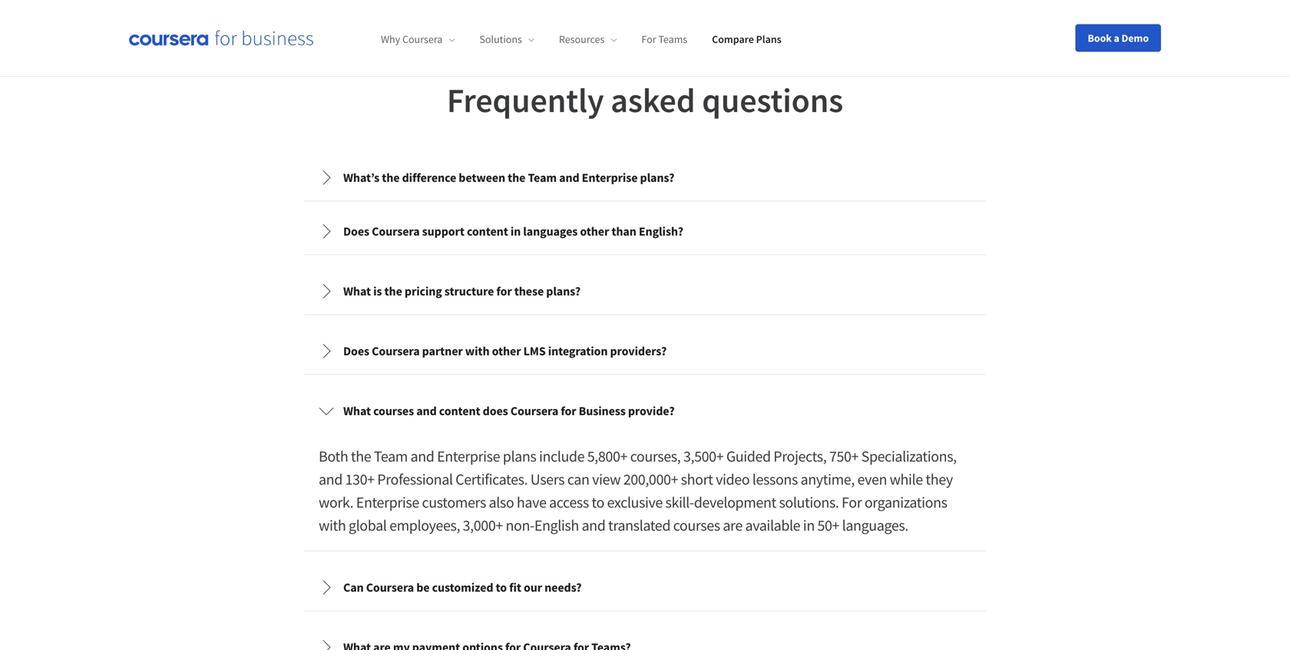 Task type: locate. For each thing, give the bounding box(es) containing it.
1 what from the top
[[343, 284, 371, 299]]

anytime,
[[801, 470, 855, 489]]

0 vertical spatial in
[[511, 224, 521, 239]]

2 does from the top
[[343, 344, 369, 359]]

1 horizontal spatial in
[[803, 516, 815, 535]]

team up the professional
[[374, 447, 408, 466]]

0 vertical spatial what
[[343, 284, 371, 299]]

1 horizontal spatial team
[[528, 170, 557, 186]]

1 vertical spatial what
[[343, 404, 371, 419]]

0 horizontal spatial other
[[492, 344, 521, 359]]

50+
[[817, 516, 839, 535]]

the
[[382, 170, 400, 186], [508, 170, 526, 186], [384, 284, 402, 299], [351, 447, 371, 466]]

what left is
[[343, 284, 371, 299]]

and down access
[[582, 516, 605, 535]]

organizations
[[865, 493, 947, 512]]

with right partner
[[465, 344, 490, 359]]

for left 'teams'
[[642, 32, 656, 46]]

content right support
[[467, 224, 508, 239]]

than
[[612, 224, 636, 239]]

a
[[1114, 31, 1120, 45]]

1 vertical spatial content
[[439, 404, 480, 419]]

compare
[[712, 32, 754, 46]]

0 horizontal spatial courses
[[373, 404, 414, 419]]

fit
[[509, 580, 521, 596]]

languages
[[523, 224, 578, 239]]

while
[[890, 470, 923, 489]]

in left languages
[[511, 224, 521, 239]]

enterprise up global
[[356, 493, 419, 512]]

0 horizontal spatial for
[[642, 32, 656, 46]]

2 vertical spatial enterprise
[[356, 493, 419, 512]]

0 vertical spatial enterprise
[[582, 170, 638, 186]]

content
[[467, 224, 508, 239], [439, 404, 480, 419]]

1 vertical spatial other
[[492, 344, 521, 359]]

to
[[592, 493, 604, 512], [496, 580, 507, 596]]

1 vertical spatial with
[[319, 516, 346, 535]]

does
[[343, 224, 369, 239], [343, 344, 369, 359]]

projects,
[[774, 447, 827, 466]]

provide?
[[628, 404, 675, 419]]

with down work.
[[319, 516, 346, 535]]

coursera for can coursera be customized to fit our needs?
[[366, 580, 414, 596]]

courses down skill-
[[673, 516, 720, 535]]

3,000+
[[463, 516, 503, 535]]

coursera left partner
[[372, 344, 420, 359]]

0 vertical spatial with
[[465, 344, 490, 359]]

pricing
[[405, 284, 442, 299]]

130+
[[345, 470, 375, 489]]

structure
[[445, 284, 494, 299]]

for down even
[[842, 493, 862, 512]]

for
[[496, 284, 512, 299], [561, 404, 576, 419]]

the up 130+
[[351, 447, 371, 466]]

enterprise up certificates.
[[437, 447, 500, 466]]

the right is
[[384, 284, 402, 299]]

1 vertical spatial courses
[[673, 516, 720, 535]]

what's
[[343, 170, 380, 186]]

5,800+
[[587, 447, 627, 466]]

1 horizontal spatial to
[[592, 493, 604, 512]]

2 horizontal spatial enterprise
[[582, 170, 638, 186]]

does for does coursera support content in languages other than english?
[[343, 224, 369, 239]]

1 does from the top
[[343, 224, 369, 239]]

3,500+
[[683, 447, 724, 466]]

1 horizontal spatial for
[[842, 493, 862, 512]]

for left these
[[496, 284, 512, 299]]

what courses and content does coursera for business provide?
[[343, 404, 675, 419]]

video
[[716, 470, 750, 489]]

include
[[539, 447, 585, 466]]

what's the difference between the team and enterprise plans?
[[343, 170, 675, 186]]

1 vertical spatial for
[[842, 493, 862, 512]]

0 vertical spatial courses
[[373, 404, 414, 419]]

coursera left be
[[366, 580, 414, 596]]

1 vertical spatial enterprise
[[437, 447, 500, 466]]

the inside dropdown button
[[384, 284, 402, 299]]

1 horizontal spatial plans?
[[640, 170, 675, 186]]

professional
[[377, 470, 453, 489]]

work.
[[319, 493, 353, 512]]

1 vertical spatial to
[[496, 580, 507, 596]]

what is the pricing structure for these plans?
[[343, 284, 581, 299]]

employees,
[[389, 516, 460, 535]]

plans? inside dropdown button
[[546, 284, 581, 299]]

in
[[511, 224, 521, 239], [803, 516, 815, 535]]

0 horizontal spatial enterprise
[[356, 493, 419, 512]]

does coursera partner with other lms integration providers?
[[343, 344, 667, 359]]

1 horizontal spatial courses
[[673, 516, 720, 535]]

compare plans
[[712, 32, 782, 46]]

solutions
[[479, 32, 522, 46]]

0 vertical spatial for
[[496, 284, 512, 299]]

1 vertical spatial team
[[374, 447, 408, 466]]

200,000+
[[623, 470, 678, 489]]

enterprise
[[582, 170, 638, 186], [437, 447, 500, 466], [356, 493, 419, 512]]

questions
[[702, 79, 843, 121]]

0 horizontal spatial team
[[374, 447, 408, 466]]

what for what is the pricing structure for these plans?
[[343, 284, 371, 299]]

0 vertical spatial does
[[343, 224, 369, 239]]

does for does coursera partner with other lms integration providers?
[[343, 344, 369, 359]]

solutions link
[[479, 32, 534, 46]]

to inside dropdown button
[[496, 580, 507, 596]]

other left than
[[580, 224, 609, 239]]

guided
[[726, 447, 771, 466]]

for inside both the team and enterprise plans include 5,800+ courses, 3,500+ guided projects, 750+ specializations, and 130+ professional certificates. users can view 200,000+ short video lessons anytime, even while they work. enterprise customers also have access to exclusive skill-development solutions. for organizations with global employees, 3,000+ non-english and translated courses are available in 50+ languages.
[[842, 493, 862, 512]]

courses up the professional
[[373, 404, 414, 419]]

0 vertical spatial to
[[592, 493, 604, 512]]

enterprise up than
[[582, 170, 638, 186]]

in inside does coursera support content in languages other than english? dropdown button
[[511, 224, 521, 239]]

and up the professional
[[411, 447, 434, 466]]

for teams
[[642, 32, 687, 46]]

2 what from the top
[[343, 404, 371, 419]]

0 vertical spatial for
[[642, 32, 656, 46]]

0 horizontal spatial with
[[319, 516, 346, 535]]

does coursera support content in languages other than english?
[[343, 224, 683, 239]]

0 vertical spatial content
[[467, 224, 508, 239]]

team up languages
[[528, 170, 557, 186]]

and inside 'dropdown button'
[[559, 170, 580, 186]]

courses,
[[630, 447, 681, 466]]

and down partner
[[416, 404, 437, 419]]

is
[[373, 284, 382, 299]]

teams
[[658, 32, 687, 46]]

other
[[580, 224, 609, 239], [492, 344, 521, 359]]

0 horizontal spatial plans?
[[546, 284, 581, 299]]

what
[[343, 284, 371, 299], [343, 404, 371, 419]]

solutions.
[[779, 493, 839, 512]]

750+
[[829, 447, 859, 466]]

what is the pricing structure for these plans? button
[[306, 270, 984, 313]]

content for support
[[467, 224, 508, 239]]

with inside both the team and enterprise plans include 5,800+ courses, 3,500+ guided projects, 750+ specializations, and 130+ professional certificates. users can view 200,000+ short video lessons anytime, even while they work. enterprise customers also have access to exclusive skill-development solutions. for organizations with global employees, 3,000+ non-english and translated courses are available in 50+ languages.
[[319, 516, 346, 535]]

what up both
[[343, 404, 371, 419]]

and
[[559, 170, 580, 186], [416, 404, 437, 419], [411, 447, 434, 466], [319, 470, 342, 489], [582, 516, 605, 535]]

team
[[528, 170, 557, 186], [374, 447, 408, 466]]

compare plans link
[[712, 32, 782, 46]]

frequently asked questions
[[447, 79, 843, 121]]

the right what's
[[382, 170, 400, 186]]

resources
[[559, 32, 605, 46]]

have
[[517, 493, 546, 512]]

to inside both the team and enterprise plans include 5,800+ courses, 3,500+ guided projects, 750+ specializations, and 130+ professional certificates. users can view 200,000+ short video lessons anytime, even while they work. enterprise customers also have access to exclusive skill-development solutions. for organizations with global employees, 3,000+ non-english and translated courses are available in 50+ languages.
[[592, 493, 604, 512]]

coursera right why
[[402, 32, 443, 46]]

1 vertical spatial in
[[803, 516, 815, 535]]

coursera left support
[[372, 224, 420, 239]]

plans? right these
[[546, 284, 581, 299]]

plans?
[[640, 170, 675, 186], [546, 284, 581, 299]]

0 vertical spatial plans?
[[640, 170, 675, 186]]

coursera for does coursera partner with other lms integration providers?
[[372, 344, 420, 359]]

for left business
[[561, 404, 576, 419]]

courses inside dropdown button
[[373, 404, 414, 419]]

coursera
[[402, 32, 443, 46], [372, 224, 420, 239], [372, 344, 420, 359], [511, 404, 558, 419], [366, 580, 414, 596]]

why coursera link
[[381, 32, 455, 46]]

the inside both the team and enterprise plans include 5,800+ courses, 3,500+ guided projects, 750+ specializations, and 130+ professional certificates. users can view 200,000+ short video lessons anytime, even while they work. enterprise customers also have access to exclusive skill-development solutions. for organizations with global employees, 3,000+ non-english and translated courses are available in 50+ languages.
[[351, 447, 371, 466]]

does coursera partner with other lms integration providers? button
[[306, 330, 984, 373]]

asked
[[611, 79, 695, 121]]

between
[[459, 170, 505, 186]]

with
[[465, 344, 490, 359], [319, 516, 346, 535]]

1 vertical spatial does
[[343, 344, 369, 359]]

0 vertical spatial team
[[528, 170, 557, 186]]

1 vertical spatial plans?
[[546, 284, 581, 299]]

to left fit
[[496, 580, 507, 596]]

lms
[[523, 344, 546, 359]]

in left 50+
[[803, 516, 815, 535]]

skill-
[[665, 493, 694, 512]]

0 horizontal spatial to
[[496, 580, 507, 596]]

our
[[524, 580, 542, 596]]

for
[[642, 32, 656, 46], [842, 493, 862, 512]]

0 vertical spatial other
[[580, 224, 609, 239]]

1 horizontal spatial with
[[465, 344, 490, 359]]

certificates.
[[456, 470, 528, 489]]

plans
[[503, 447, 536, 466]]

1 vertical spatial for
[[561, 404, 576, 419]]

other left lms
[[492, 344, 521, 359]]

content left does
[[439, 404, 480, 419]]

0 horizontal spatial in
[[511, 224, 521, 239]]

access
[[549, 493, 589, 512]]

1 horizontal spatial other
[[580, 224, 609, 239]]

and up languages
[[559, 170, 580, 186]]

to down view
[[592, 493, 604, 512]]

english
[[534, 516, 579, 535]]

plans? up english?
[[640, 170, 675, 186]]



Task type: describe. For each thing, give the bounding box(es) containing it.
needs?
[[545, 580, 582, 596]]

exclusive
[[607, 493, 663, 512]]

lessons
[[752, 470, 798, 489]]

business
[[579, 404, 626, 419]]

0 horizontal spatial for
[[496, 284, 512, 299]]

even
[[857, 470, 887, 489]]

book
[[1088, 31, 1112, 45]]

plans? inside 'dropdown button'
[[640, 170, 675, 186]]

integration
[[548, 344, 608, 359]]

why coursera
[[381, 32, 443, 46]]

short
[[681, 470, 713, 489]]

team inside both the team and enterprise plans include 5,800+ courses, 3,500+ guided projects, 750+ specializations, and 130+ professional certificates. users can view 200,000+ short video lessons anytime, even while they work. enterprise customers also have access to exclusive skill-development solutions. for organizations with global employees, 3,000+ non-english and translated courses are available in 50+ languages.
[[374, 447, 408, 466]]

difference
[[402, 170, 456, 186]]

plans
[[756, 32, 782, 46]]

support
[[422, 224, 465, 239]]

can
[[343, 580, 364, 596]]

frequently
[[447, 79, 604, 121]]

they
[[926, 470, 953, 489]]

also
[[489, 493, 514, 512]]

why
[[381, 32, 400, 46]]

these
[[514, 284, 544, 299]]

and down both
[[319, 470, 342, 489]]

languages.
[[842, 516, 908, 535]]

1 horizontal spatial for
[[561, 404, 576, 419]]

coursera for does coursera support content in languages other than english?
[[372, 224, 420, 239]]

demo
[[1122, 31, 1149, 45]]

for teams link
[[642, 32, 687, 46]]

global
[[349, 516, 387, 535]]

does
[[483, 404, 508, 419]]

and inside dropdown button
[[416, 404, 437, 419]]

english?
[[639, 224, 683, 239]]

book a demo button
[[1076, 24, 1161, 52]]

customers
[[422, 493, 486, 512]]

translated
[[608, 516, 670, 535]]

partner
[[422, 344, 463, 359]]

view
[[592, 470, 621, 489]]

courses inside both the team and enterprise plans include 5,800+ courses, 3,500+ guided projects, 750+ specializations, and 130+ professional certificates. users can view 200,000+ short video lessons anytime, even while they work. enterprise customers also have access to exclusive skill-development solutions. for organizations with global employees, 3,000+ non-english and translated courses are available in 50+ languages.
[[673, 516, 720, 535]]

can coursera be customized to fit our needs? button
[[306, 566, 984, 609]]

with inside dropdown button
[[465, 344, 490, 359]]

other inside does coursera partner with other lms integration providers? dropdown button
[[492, 344, 521, 359]]

both
[[319, 447, 348, 466]]

can coursera be customized to fit our needs?
[[343, 580, 582, 596]]

what's the difference between the team and enterprise plans? button
[[306, 156, 984, 199]]

both the team and enterprise plans include 5,800+ courses, 3,500+ guided projects, 750+ specializations, and 130+ professional certificates. users can view 200,000+ short video lessons anytime, even while they work. enterprise customers also have access to exclusive skill-development solutions. for organizations with global employees, 3,000+ non-english and translated courses are available in 50+ languages.
[[319, 447, 957, 535]]

specializations,
[[861, 447, 957, 466]]

providers?
[[610, 344, 667, 359]]

users
[[531, 470, 565, 489]]

content for and
[[439, 404, 480, 419]]

other inside does coursera support content in languages other than english? dropdown button
[[580, 224, 609, 239]]

book a demo
[[1088, 31, 1149, 45]]

customized
[[432, 580, 493, 596]]

enterprise inside 'dropdown button'
[[582, 170, 638, 186]]

what courses and content does coursera for business provide? button
[[306, 390, 984, 433]]

what for what courses and content does coursera for business provide?
[[343, 404, 371, 419]]

team inside 'dropdown button'
[[528, 170, 557, 186]]

available
[[745, 516, 800, 535]]

the right between
[[508, 170, 526, 186]]

development
[[694, 493, 776, 512]]

are
[[723, 516, 743, 535]]

non-
[[506, 516, 534, 535]]

does coursera support content in languages other than english? button
[[306, 210, 984, 253]]

in inside both the team and enterprise plans include 5,800+ courses, 3,500+ guided projects, 750+ specializations, and 130+ professional certificates. users can view 200,000+ short video lessons anytime, even while they work. enterprise customers also have access to exclusive skill-development solutions. for organizations with global employees, 3,000+ non-english and translated courses are available in 50+ languages.
[[803, 516, 815, 535]]

coursera for business image
[[129, 30, 313, 46]]

can
[[567, 470, 589, 489]]

coursera right does
[[511, 404, 558, 419]]

coursera for why coursera
[[402, 32, 443, 46]]

1 horizontal spatial enterprise
[[437, 447, 500, 466]]

resources link
[[559, 32, 617, 46]]



Task type: vqa. For each thing, say whether or not it's contained in the screenshot.
The Classes Start
no



